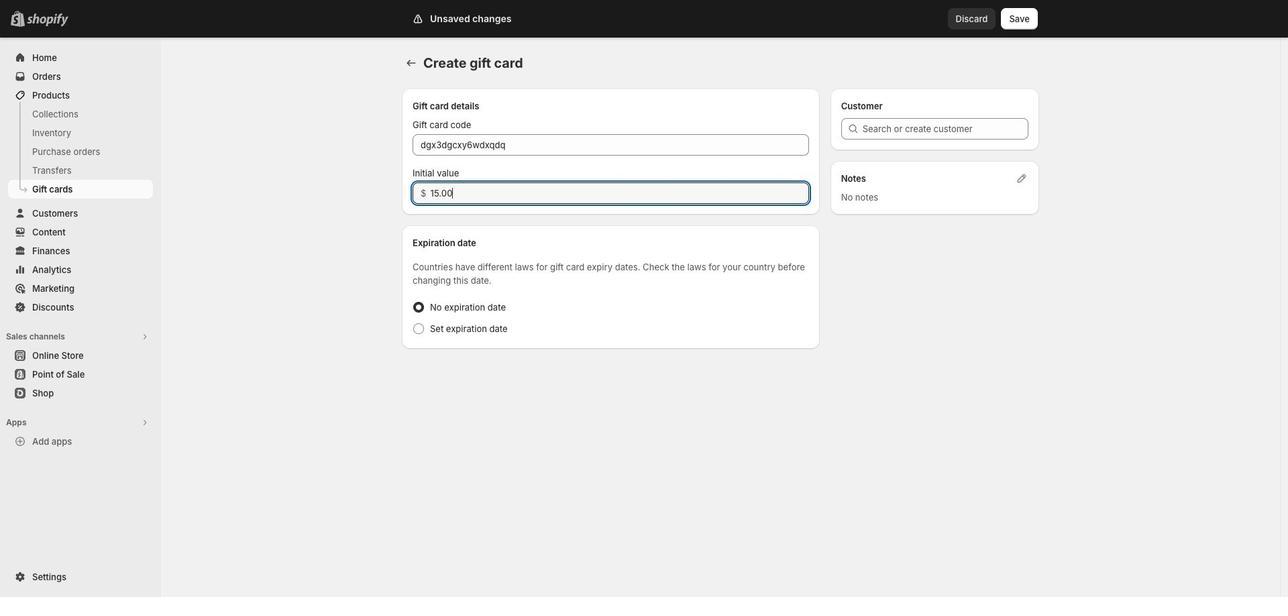 Task type: locate. For each thing, give the bounding box(es) containing it.
None text field
[[413, 134, 809, 156]]

shopify image
[[30, 13, 71, 27]]

Search or create customer text field
[[863, 118, 1029, 140]]

  text field
[[431, 183, 809, 204]]



Task type: vqa. For each thing, say whether or not it's contained in the screenshot.
free
no



